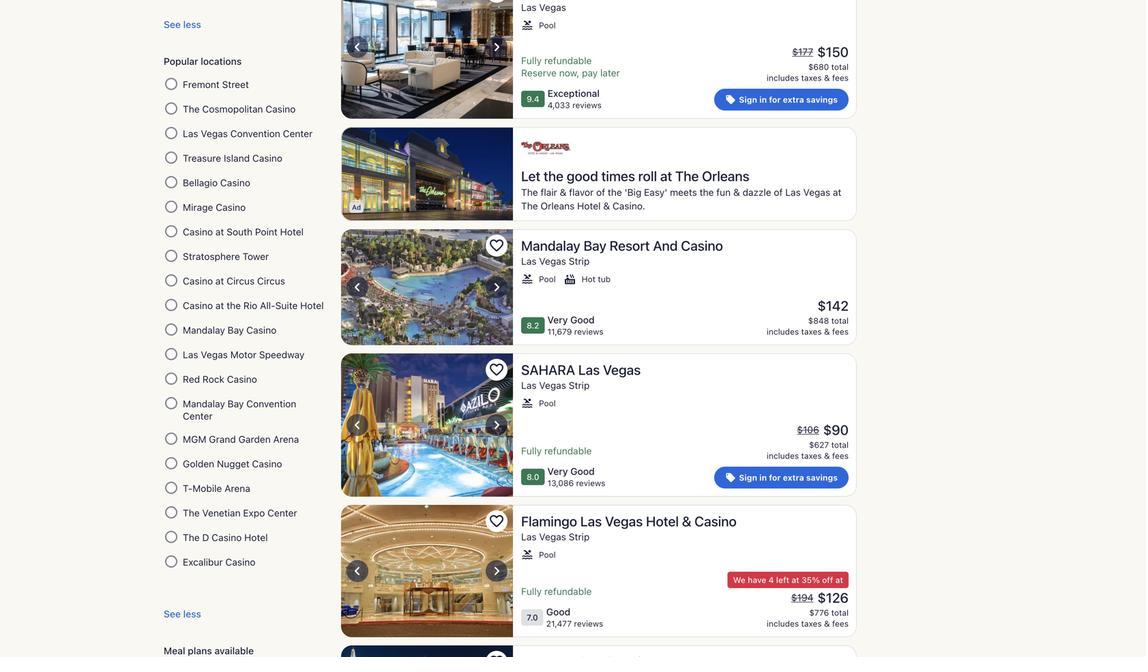 Task type: describe. For each thing, give the bounding box(es) containing it.
hot tub
[[582, 274, 611, 284]]

fremont
[[183, 79, 220, 90]]

tub
[[598, 274, 611, 284]]

red
[[183, 374, 200, 385]]

garden
[[239, 434, 271, 445]]

exceptional 4,033 reviews
[[548, 88, 602, 110]]

mandalay for convention
[[183, 398, 225, 410]]

total for $126
[[832, 608, 849, 618]]

ad
[[352, 203, 361, 211]]

rio
[[244, 300, 258, 311]]

mandalay for resort
[[522, 238, 581, 254]]

strip inside 'mandalay bay resort and casino las vegas strip'
[[569, 256, 590, 267]]

for for $90
[[769, 473, 781, 483]]

plans
[[188, 646, 212, 657]]

left
[[777, 575, 790, 585]]

center for mandalay bay convention center
[[183, 411, 213, 422]]

pool for 3rd small image from the bottom of the page
[[539, 274, 556, 284]]

exceptional
[[548, 88, 600, 99]]

point
[[255, 226, 278, 238]]

pool for fourth small image from the top of the page
[[539, 550, 556, 560]]

$106 $90 $627 total includes taxes & fees
[[767, 422, 849, 461]]

very good 13,086 reviews
[[548, 466, 606, 488]]

suite
[[275, 300, 298, 311]]

21,477
[[547, 619, 572, 629]]

extra for $150
[[783, 95, 805, 104]]

includes for $126
[[767, 619, 799, 629]]

hot
[[582, 274, 596, 284]]

taxes inside the $142 $848 total includes taxes & fees
[[802, 327, 822, 337]]

4 small image from the top
[[522, 549, 534, 561]]

flavor
[[569, 187, 594, 198]]

t-mobile arena
[[183, 483, 250, 494]]

the d casino hotel
[[183, 532, 268, 543]]

mandalay bay resort and casino las vegas strip
[[522, 238, 724, 267]]

fully for flamingo las vegas hotel & casino
[[522, 586, 542, 597]]

bay for convention
[[228, 398, 244, 410]]

leading image for $150
[[726, 94, 737, 105]]

let
[[522, 168, 541, 184]]

the up flair
[[544, 168, 564, 184]]

nugget
[[217, 458, 250, 470]]

times
[[602, 168, 636, 184]]

las right flamingo
[[581, 513, 602, 529]]

have
[[748, 575, 767, 585]]

cosmopolitan
[[202, 104, 263, 115]]

8.0
[[527, 472, 540, 482]]

sahara las vegas las vegas strip
[[522, 362, 641, 391]]

35%
[[802, 575, 820, 585]]

refundable inside fully refundable reserve now, pay later
[[545, 55, 592, 66]]

1 vertical spatial arena
[[225, 483, 250, 494]]

excalibur casino
[[183, 557, 256, 568]]

d
[[202, 532, 209, 543]]

we have 4 left at 35% off at
[[734, 575, 844, 585]]

& inside $177 $150 $680 total includes taxes & fees
[[825, 73, 830, 83]]

center for las vegas convention center
[[283, 128, 313, 139]]

stratosphere
[[183, 251, 240, 262]]

0 vertical spatial orleans
[[702, 168, 750, 184]]

resort
[[610, 238, 650, 254]]

savings for $150
[[807, 95, 838, 104]]

popular locations
[[164, 56, 242, 67]]

vegas down sahara
[[540, 380, 567, 391]]

casino down "the d casino hotel" at bottom
[[226, 557, 256, 568]]

meal plans available
[[164, 646, 254, 657]]

available
[[215, 646, 254, 657]]

9.4
[[527, 94, 540, 104]]

venetian
[[202, 508, 241, 519]]

off
[[823, 575, 834, 585]]

vegas up fully refundable reserve now, pay later
[[540, 2, 567, 13]]

tower
[[243, 251, 269, 262]]

2 circus from the left
[[257, 276, 285, 287]]

speedway
[[259, 349, 305, 361]]

mobile
[[193, 483, 222, 494]]

$126
[[818, 590, 849, 606]]

casino up mandalay bay casino
[[183, 300, 213, 311]]

$194 button
[[790, 592, 815, 604]]

8.2
[[527, 321, 540, 330]]

fully refundable for sahara
[[522, 445, 592, 457]]

11,679
[[548, 327, 572, 337]]

less for first see less dropdown button from the top
[[183, 19, 201, 30]]

$680
[[809, 62, 830, 72]]

las right sahara
[[579, 362, 600, 378]]

pay
[[582, 67, 598, 79]]

strip inside "sahara las vegas las vegas strip"
[[569, 380, 590, 391]]

good 21,477 reviews
[[547, 607, 604, 629]]

'big
[[625, 187, 642, 198]]

stratosphere tower
[[183, 251, 269, 262]]

$106 button
[[796, 424, 821, 436]]

$150
[[818, 44, 849, 60]]

south
[[227, 226, 253, 238]]

island
[[224, 153, 250, 164]]

$142 $848 total includes taxes & fees
[[767, 298, 849, 337]]

motor
[[231, 349, 257, 361]]

now,
[[560, 67, 580, 79]]

2 see from the top
[[164, 609, 181, 620]]

casino down garden
[[252, 458, 282, 470]]

expo
[[243, 508, 265, 519]]

las up 'red'
[[183, 349, 198, 361]]

mirage
[[183, 202, 213, 213]]

very for very good 11,679 reviews
[[548, 314, 568, 326]]

bay for casino
[[228, 325, 244, 336]]

las down sahara
[[522, 380, 537, 391]]

casino down mirage
[[183, 226, 213, 238]]

fremont street
[[183, 79, 249, 90]]

1 see less button from the top
[[164, 19, 325, 31]]

flair
[[541, 187, 558, 198]]

red rock casino
[[183, 374, 257, 385]]

$106
[[798, 424, 820, 436]]

casino down the motor
[[227, 374, 257, 385]]

casino down all-
[[247, 325, 277, 336]]

las inside let the good times roll at the orleans the flair & flavor of the 'big easy' meets the fun & dazzle of las vegas at the orleans hotel & casino.
[[786, 187, 801, 198]]

street view image
[[341, 646, 513, 657]]

casino at south point hotel
[[183, 226, 304, 238]]

4,033
[[548, 100, 570, 110]]

small image
[[564, 273, 577, 285]]

1 small image from the top
[[522, 19, 534, 31]]

7.0
[[527, 613, 538, 623]]

Save Mandalay Bay Resort And Casino to a trip checkbox
[[486, 235, 508, 257]]

Save Flamingo Las Vegas Hotel & Casino to a trip checkbox
[[486, 511, 508, 532]]

casino up south
[[216, 202, 246, 213]]

2 of from the left
[[774, 187, 783, 198]]

total for $90
[[832, 440, 849, 450]]

1 of from the left
[[597, 187, 606, 198]]

reserve
[[522, 67, 557, 79]]

casino up las vegas convention center
[[266, 104, 296, 115]]

show next image for mandalay bay resort and casino image
[[489, 279, 505, 296]]

mirage casino
[[183, 202, 246, 213]]

1 circus from the left
[[227, 276, 255, 287]]

las vegas convention center
[[183, 128, 313, 139]]

easy'
[[644, 187, 668, 198]]

$177 button
[[791, 46, 815, 58]]

hotel inside let the good times roll at the orleans the flair & flavor of the 'big easy' meets the fun & dazzle of las vegas at the orleans hotel & casino.
[[578, 200, 601, 212]]

reviews inside good 21,477 reviews
[[574, 619, 604, 629]]

las inside 'mandalay bay resort and casino las vegas strip'
[[522, 256, 537, 267]]

$194 $126 $776 total includes taxes & fees
[[767, 590, 849, 629]]

fees for $150
[[833, 73, 849, 83]]



Task type: locate. For each thing, give the bounding box(es) containing it.
1 see less from the top
[[164, 19, 201, 30]]

the venetian expo center
[[183, 508, 297, 519]]

fully refundable up 13,086 at the bottom of page
[[522, 445, 592, 457]]

2 vertical spatial refundable
[[545, 586, 592, 597]]

see up popular
[[164, 19, 181, 30]]

reviews right 21,477
[[574, 619, 604, 629]]

3 fees from the top
[[833, 451, 849, 461]]

total inside the $142 $848 total includes taxes & fees
[[832, 316, 849, 326]]

fully refundable
[[522, 445, 592, 457], [522, 586, 592, 597]]

small image down las vegas
[[522, 19, 534, 31]]

sign in for extra savings link for $90
[[715, 467, 849, 489]]

1 extra from the top
[[783, 95, 805, 104]]

see less button up available
[[164, 608, 325, 621]]

center for the venetian expo center
[[268, 508, 297, 519]]

1 savings from the top
[[807, 95, 838, 104]]

Save SAHARA Las Vegas to a trip checkbox
[[486, 359, 508, 381]]

convention for vegas
[[231, 128, 280, 139]]

1 horizontal spatial circus
[[257, 276, 285, 287]]

1 vertical spatial refundable
[[545, 445, 592, 457]]

taxes down $680
[[802, 73, 822, 83]]

center
[[283, 128, 313, 139], [183, 411, 213, 422], [268, 508, 297, 519]]

sign in for extra savings link down $106 $90 $627 total includes taxes & fees on the right bottom of the page
[[715, 467, 849, 489]]

flamingo
[[522, 513, 578, 529]]

4 total from the top
[[832, 608, 849, 618]]

1 sign in for extra savings link from the top
[[715, 89, 849, 111]]

2 fully from the top
[[522, 445, 542, 457]]

reviews
[[573, 100, 602, 110], [575, 327, 604, 337], [576, 479, 606, 488], [574, 619, 604, 629]]

1 vertical spatial for
[[769, 473, 781, 483]]

& inside flamingo las vegas hotel & casino las vegas strip
[[682, 513, 692, 529]]

sign for $90
[[739, 473, 758, 483]]

2 pool image from the top
[[341, 354, 513, 497]]

show previous image for the ahern luxury boutique hotel image
[[350, 39, 366, 55]]

grand
[[209, 434, 236, 445]]

0 vertical spatial see less
[[164, 19, 201, 30]]

casino
[[266, 104, 296, 115], [253, 153, 283, 164], [220, 177, 250, 189], [216, 202, 246, 213], [183, 226, 213, 238], [681, 238, 724, 254], [183, 276, 213, 287], [183, 300, 213, 311], [247, 325, 277, 336], [227, 374, 257, 385], [252, 458, 282, 470], [695, 513, 737, 529], [212, 532, 242, 543], [226, 557, 256, 568]]

2 vertical spatial center
[[268, 508, 297, 519]]

casino down island at the top of page
[[220, 177, 250, 189]]

las up the treasure at the top
[[183, 128, 198, 139]]

includes inside the $142 $848 total includes taxes & fees
[[767, 327, 799, 337]]

convention inside "mandalay bay convention center"
[[247, 398, 297, 410]]

less up the popular locations at the left top of the page
[[183, 19, 201, 30]]

good inside very good 11,679 reviews
[[571, 314, 595, 326]]

vegas down very good 13,086 reviews
[[605, 513, 643, 529]]

1 refundable from the top
[[545, 55, 592, 66]]

reviews inside very good 13,086 reviews
[[576, 479, 606, 488]]

the down times
[[608, 187, 622, 198]]

1 less from the top
[[183, 19, 201, 30]]

$194
[[792, 592, 814, 603]]

good inside good 21,477 reviews
[[547, 607, 571, 618]]

casino right 'and'
[[681, 238, 724, 254]]

0 vertical spatial mandalay
[[522, 238, 581, 254]]

1 vertical spatial less
[[183, 609, 201, 620]]

1 fully from the top
[[522, 55, 542, 66]]

total for $150
[[832, 62, 849, 72]]

bay for resort
[[584, 238, 607, 254]]

1 vertical spatial see less button
[[164, 608, 325, 621]]

meets
[[670, 187, 697, 198]]

0 vertical spatial fully refundable
[[522, 445, 592, 457]]

0 vertical spatial see
[[164, 19, 181, 30]]

mandalay bay casino
[[183, 325, 277, 336]]

0 vertical spatial sign in for extra savings
[[739, 95, 838, 104]]

in down $177 $150 $680 total includes taxes & fees
[[760, 95, 767, 104]]

mandalay up small icon
[[522, 238, 581, 254]]

savings down $680
[[807, 95, 838, 104]]

fully inside fully refundable reserve now, pay later
[[522, 55, 542, 66]]

taxes inside $177 $150 $680 total includes taxes & fees
[[802, 73, 822, 83]]

leading image for $90
[[726, 472, 737, 483]]

center right the expo
[[268, 508, 297, 519]]

total inside $106 $90 $627 total includes taxes & fees
[[832, 440, 849, 450]]

vegas up rock
[[201, 349, 228, 361]]

2 for from the top
[[769, 473, 781, 483]]

taxes down $776
[[802, 619, 822, 629]]

sign in for extra savings for $90
[[739, 473, 838, 483]]

0 vertical spatial fully
[[522, 55, 542, 66]]

casino at the rio all-suite hotel
[[183, 300, 324, 311]]

fully up 7.0
[[522, 586, 542, 597]]

very up 13,086 at the bottom of page
[[548, 466, 568, 477]]

pool image for sahara
[[341, 354, 513, 497]]

1 vertical spatial strip
[[569, 380, 590, 391]]

good up 21,477
[[547, 607, 571, 618]]

taxes down $627
[[802, 451, 822, 461]]

pool left small icon
[[539, 274, 556, 284]]

0 vertical spatial center
[[283, 128, 313, 139]]

arena right garden
[[273, 434, 299, 445]]

show previous image for mandalay bay resort and casino image
[[350, 279, 366, 296]]

total inside $177 $150 $680 total includes taxes & fees
[[832, 62, 849, 72]]

1 total from the top
[[832, 62, 849, 72]]

excalibur
[[183, 557, 223, 568]]

taxes for $126
[[802, 619, 822, 629]]

very inside very good 13,086 reviews
[[548, 466, 568, 477]]

1 fees from the top
[[833, 73, 849, 83]]

0 horizontal spatial arena
[[225, 483, 250, 494]]

2 fees from the top
[[833, 327, 849, 337]]

1 see from the top
[[164, 19, 181, 30]]

bellagio
[[183, 177, 218, 189]]

sign in for extra savings
[[739, 95, 838, 104], [739, 473, 838, 483]]

in down $106 $90 $627 total includes taxes & fees on the right bottom of the page
[[760, 473, 767, 483]]

taxes for $90
[[802, 451, 822, 461]]

for
[[769, 95, 781, 104], [769, 473, 781, 483]]

show previous image for sahara las vegas image
[[350, 417, 366, 433]]

mandalay bay convention center
[[183, 398, 297, 422]]

1 horizontal spatial arena
[[273, 434, 299, 445]]

convention for bay
[[247, 398, 297, 410]]

1 vertical spatial orleans
[[541, 200, 575, 212]]

of
[[597, 187, 606, 198], [774, 187, 783, 198]]

1 pool from the top
[[539, 20, 556, 30]]

taxes for $150
[[802, 73, 822, 83]]

2 small image from the top
[[522, 273, 534, 285]]

pool for third small image from the top
[[539, 399, 556, 408]]

0 vertical spatial see less button
[[164, 19, 325, 31]]

flamingo las vegas hotel & casino las vegas strip
[[522, 513, 737, 543]]

bay inside 'mandalay bay resort and casino las vegas strip'
[[584, 238, 607, 254]]

3 includes from the top
[[767, 451, 799, 461]]

rock
[[203, 374, 225, 385]]

pool image for mandalay
[[341, 229, 513, 345]]

2 strip from the top
[[569, 380, 590, 391]]

1 in from the top
[[760, 95, 767, 104]]

arena
[[273, 434, 299, 445], [225, 483, 250, 494]]

strip down sahara
[[569, 380, 590, 391]]

show previous image for flamingo las vegas hotel & casino image
[[350, 563, 366, 580]]

1 vertical spatial very
[[548, 466, 568, 477]]

reviews down the exceptional
[[573, 100, 602, 110]]

3 refundable from the top
[[545, 586, 592, 597]]

fun
[[717, 187, 731, 198]]

1 vertical spatial pool image
[[341, 354, 513, 497]]

the left fun
[[700, 187, 714, 198]]

4 includes from the top
[[767, 619, 799, 629]]

pool for fourth small image from the bottom of the page
[[539, 20, 556, 30]]

show next image for sahara las vegas image
[[489, 417, 505, 433]]

bay inside "mandalay bay convention center"
[[228, 398, 244, 410]]

1 for from the top
[[769, 95, 781, 104]]

locations
[[201, 56, 242, 67]]

sign in for extra savings link for $150
[[715, 89, 849, 111]]

casino down stratosphere
[[183, 276, 213, 287]]

& inside $194 $126 $776 total includes taxes & fees
[[825, 619, 830, 629]]

las down flamingo
[[522, 531, 537, 543]]

sign
[[739, 95, 758, 104], [739, 473, 758, 483]]

2 vertical spatial bay
[[228, 398, 244, 410]]

very up 11,679 in the left of the page
[[548, 314, 568, 326]]

2 leading image from the top
[[726, 472, 737, 483]]

pool down flamingo
[[539, 550, 556, 560]]

0 vertical spatial sign in for extra savings link
[[715, 89, 849, 111]]

fees inside $177 $150 $680 total includes taxes & fees
[[833, 73, 849, 83]]

for down $177 $150 $680 total includes taxes & fees
[[769, 95, 781, 104]]

fees inside the $142 $848 total includes taxes & fees
[[833, 327, 849, 337]]

casino at circus circus
[[183, 276, 285, 287]]

hotel inside flamingo las vegas hotel & casino las vegas strip
[[646, 513, 679, 529]]

small image right show next image for mandalay bay resort and casino
[[522, 273, 534, 285]]

circus up all-
[[257, 276, 285, 287]]

1 strip from the top
[[569, 256, 590, 267]]

treasure island casino
[[183, 153, 283, 164]]

taxes inside $106 $90 $627 total includes taxes & fees
[[802, 451, 822, 461]]

0 vertical spatial sign
[[739, 95, 758, 104]]

includes inside $106 $90 $627 total includes taxes & fees
[[767, 451, 799, 461]]

fully refundable reserve now, pay later
[[522, 55, 620, 79]]

golden nugget casino
[[183, 458, 282, 470]]

1 vertical spatial leading image
[[726, 472, 737, 483]]

fees inside $106 $90 $627 total includes taxes & fees
[[833, 451, 849, 461]]

1 vertical spatial savings
[[807, 473, 838, 483]]

0 vertical spatial bay
[[584, 238, 607, 254]]

$627
[[810, 440, 830, 450]]

0 vertical spatial convention
[[231, 128, 280, 139]]

&
[[825, 73, 830, 83], [560, 187, 567, 198], [734, 187, 740, 198], [604, 200, 610, 212], [825, 327, 830, 337], [825, 451, 830, 461], [682, 513, 692, 529], [825, 619, 830, 629]]

mandalay up las vegas motor speedway
[[183, 325, 225, 336]]

orleans
[[702, 168, 750, 184], [541, 200, 575, 212]]

1 very from the top
[[548, 314, 568, 326]]

mandalay inside 'mandalay bay resort and casino las vegas strip'
[[522, 238, 581, 254]]

bay up hot tub
[[584, 238, 607, 254]]

4 taxes from the top
[[802, 619, 822, 629]]

total
[[832, 62, 849, 72], [832, 316, 849, 326], [832, 440, 849, 450], [832, 608, 849, 618]]

very
[[548, 314, 568, 326], [548, 466, 568, 477]]

lobby lounge image
[[341, 0, 513, 119]]

sign for $150
[[739, 95, 758, 104]]

all-
[[260, 300, 275, 311]]

less for first see less dropdown button from the bottom
[[183, 609, 201, 620]]

4
[[769, 575, 774, 585]]

good up 11,679 in the left of the page
[[571, 314, 595, 326]]

fees down $142
[[833, 327, 849, 337]]

savings down $627
[[807, 473, 838, 483]]

0 vertical spatial arena
[[273, 434, 299, 445]]

2 sign in for extra savings from the top
[[739, 473, 838, 483]]

vegas up small icon
[[540, 256, 567, 267]]

see less up popular
[[164, 19, 201, 30]]

total down $142
[[832, 316, 849, 326]]

0 vertical spatial very
[[548, 314, 568, 326]]

center inside "mandalay bay convention center"
[[183, 411, 213, 422]]

reviews inside exceptional 4,033 reviews
[[573, 100, 602, 110]]

1 pool image from the top
[[341, 229, 513, 345]]

casino right island at the top of page
[[253, 153, 283, 164]]

later
[[601, 67, 620, 79]]

the
[[183, 104, 200, 115], [676, 168, 699, 184], [522, 187, 538, 198], [522, 200, 538, 212], [183, 508, 200, 519], [183, 532, 200, 543]]

las vegas
[[522, 2, 567, 13]]

the
[[544, 168, 564, 184], [608, 187, 622, 198], [700, 187, 714, 198], [227, 300, 241, 311]]

leading image
[[726, 94, 737, 105], [726, 472, 737, 483]]

sign in for extra savings for $150
[[739, 95, 838, 104]]

1 sign in for extra savings from the top
[[739, 95, 838, 104]]

good inside very good 13,086 reviews
[[571, 466, 595, 477]]

fully refundable up good 21,477 reviews
[[522, 586, 592, 597]]

fully up reserve
[[522, 55, 542, 66]]

2 very from the top
[[548, 466, 568, 477]]

2 total from the top
[[832, 316, 849, 326]]

good
[[571, 314, 595, 326], [571, 466, 595, 477], [547, 607, 571, 618]]

2 savings from the top
[[807, 473, 838, 483]]

0 horizontal spatial orleans
[[541, 200, 575, 212]]

$776
[[810, 608, 830, 618]]

1 horizontal spatial orleans
[[702, 168, 750, 184]]

2 extra from the top
[[783, 473, 805, 483]]

see less up meal
[[164, 609, 201, 620]]

includes inside $177 $150 $680 total includes taxes & fees
[[767, 73, 799, 83]]

las up reserve
[[522, 2, 537, 13]]

0 vertical spatial good
[[571, 314, 595, 326]]

vegas inside 'mandalay bay resort and casino las vegas strip'
[[540, 256, 567, 267]]

vegas down flamingo
[[540, 531, 567, 543]]

1 horizontal spatial of
[[774, 187, 783, 198]]

1 vertical spatial sign in for extra savings link
[[715, 467, 849, 489]]

1 vertical spatial extra
[[783, 473, 805, 483]]

2 see less from the top
[[164, 609, 201, 620]]

2 vertical spatial strip
[[569, 531, 590, 543]]

for down $106 $90 $627 total includes taxes & fees on the right bottom of the page
[[769, 473, 781, 483]]

2 vertical spatial fully
[[522, 586, 542, 597]]

vegas inside let the good times roll at the orleans the flair & flavor of the 'big easy' meets the fun & dazzle of las vegas at the orleans hotel & casino.
[[804, 187, 831, 198]]

center down the cosmopolitan casino
[[283, 128, 313, 139]]

includes for $90
[[767, 451, 799, 461]]

2 pool from the top
[[539, 274, 556, 284]]

& inside the $142 $848 total includes taxes & fees
[[825, 327, 830, 337]]

circus
[[227, 276, 255, 287], [257, 276, 285, 287]]

0 vertical spatial in
[[760, 95, 767, 104]]

reviews inside very good 11,679 reviews
[[575, 327, 604, 337]]

0 vertical spatial refundable
[[545, 55, 592, 66]]

vegas down very good 11,679 reviews
[[603, 362, 641, 378]]

very inside very good 11,679 reviews
[[548, 314, 568, 326]]

2 sign from the top
[[739, 473, 758, 483]]

0 vertical spatial less
[[183, 19, 201, 30]]

3 taxes from the top
[[802, 451, 822, 461]]

bay up the motor
[[228, 325, 244, 336]]

includes for $150
[[767, 73, 799, 83]]

less
[[183, 19, 201, 30], [183, 609, 201, 620]]

2 vertical spatial good
[[547, 607, 571, 618]]

golden
[[183, 458, 214, 470]]

at
[[661, 168, 673, 184], [833, 187, 842, 198], [216, 226, 224, 238], [216, 276, 224, 287], [216, 300, 224, 311], [792, 575, 800, 585], [836, 575, 844, 585]]

total down '$150'
[[832, 62, 849, 72]]

small image down sahara
[[522, 397, 534, 410]]

13,086
[[548, 479, 574, 488]]

1 vertical spatial bay
[[228, 325, 244, 336]]

the cosmopolitan casino
[[183, 104, 296, 115]]

see less
[[164, 19, 201, 30], [164, 609, 201, 620]]

taxes down $848
[[802, 327, 822, 337]]

hotel
[[578, 200, 601, 212], [280, 226, 304, 238], [300, 300, 324, 311], [646, 513, 679, 529], [244, 532, 268, 543]]

center up mgm on the left of the page
[[183, 411, 213, 422]]

4 pool from the top
[[539, 550, 556, 560]]

interior entrance image
[[341, 505, 513, 638]]

$177
[[793, 46, 814, 57]]

popular
[[164, 56, 198, 67]]

extra down $106 $90 $627 total includes taxes & fees on the right bottom of the page
[[783, 473, 805, 483]]

street
[[222, 79, 249, 90]]

good for very good 13,086 reviews
[[571, 466, 595, 477]]

0 vertical spatial pool image
[[341, 229, 513, 345]]

2 vertical spatial mandalay
[[183, 398, 225, 410]]

3 pool from the top
[[539, 399, 556, 408]]

t-
[[183, 483, 193, 494]]

very good 11,679 reviews
[[548, 314, 604, 337]]

pool down sahara
[[539, 399, 556, 408]]

fully for sahara las vegas
[[522, 445, 542, 457]]

orleans down flair
[[541, 200, 575, 212]]

see less for first see less dropdown button from the bottom
[[164, 609, 201, 620]]

2 see less button from the top
[[164, 608, 325, 621]]

very for very good 13,086 reviews
[[548, 466, 568, 477]]

0 horizontal spatial of
[[597, 187, 606, 198]]

see up meal
[[164, 609, 181, 620]]

2 taxes from the top
[[802, 327, 822, 337]]

in for $150
[[760, 95, 767, 104]]

0 vertical spatial strip
[[569, 256, 590, 267]]

of right flavor
[[597, 187, 606, 198]]

vegas up the treasure at the top
[[201, 128, 228, 139]]

fees down $126
[[833, 619, 849, 629]]

1 vertical spatial convention
[[247, 398, 297, 410]]

casino inside flamingo las vegas hotel & casino las vegas strip
[[695, 513, 737, 529]]

sign in for extra savings down $177 $150 $680 total includes taxes & fees
[[739, 95, 838, 104]]

mgm
[[183, 434, 206, 445]]

for for $150
[[769, 95, 781, 104]]

refundable up good 21,477 reviews
[[545, 586, 592, 597]]

0 vertical spatial savings
[[807, 95, 838, 104]]

let the good times roll at the orleans the flair & flavor of the 'big easy' meets the fun & dazzle of las vegas at the orleans hotel & casino.
[[522, 168, 842, 212]]

pool image
[[341, 229, 513, 345], [341, 354, 513, 497]]

convention up garden
[[247, 398, 297, 410]]

0 vertical spatial extra
[[783, 95, 805, 104]]

good up 13,086 at the bottom of page
[[571, 466, 595, 477]]

strip inside flamingo las vegas hotel & casino las vegas strip
[[569, 531, 590, 543]]

1 vertical spatial in
[[760, 473, 767, 483]]

small image
[[522, 19, 534, 31], [522, 273, 534, 285], [522, 397, 534, 410], [522, 549, 534, 561]]

0 vertical spatial for
[[769, 95, 781, 104]]

3 total from the top
[[832, 440, 849, 450]]

1 includes from the top
[[767, 73, 799, 83]]

las right save mandalay bay resort and casino to a trip option at the top of the page
[[522, 256, 537, 267]]

1 vertical spatial fully refundable
[[522, 586, 592, 597]]

see less for first see less dropdown button from the top
[[164, 19, 201, 30]]

casino right d
[[212, 532, 242, 543]]

& inside $106 $90 $627 total includes taxes & fees
[[825, 451, 830, 461]]

sahara
[[522, 362, 576, 378]]

extra down $177 $150 $680 total includes taxes & fees
[[783, 95, 805, 104]]

small image down flamingo
[[522, 549, 534, 561]]

mgm grand garden arena
[[183, 434, 299, 445]]

fees inside $194 $126 $776 total includes taxes & fees
[[833, 619, 849, 629]]

4 fees from the top
[[833, 619, 849, 629]]

1 sign from the top
[[739, 95, 758, 104]]

2 less from the top
[[183, 609, 201, 620]]

the left rio
[[227, 300, 241, 311]]

show next image for flamingo las vegas hotel & casino image
[[489, 563, 505, 580]]

1 leading image from the top
[[726, 94, 737, 105]]

convention
[[231, 128, 280, 139], [247, 398, 297, 410]]

2 sign in for extra savings link from the top
[[715, 467, 849, 489]]

bellagio casino
[[183, 177, 250, 189]]

casino inside 'mandalay bay resort and casino las vegas strip'
[[681, 238, 724, 254]]

pool down las vegas
[[539, 20, 556, 30]]

fully refundable for flamingo
[[522, 586, 592, 597]]

refundable for sahara
[[545, 445, 592, 457]]

1 vertical spatial sign
[[739, 473, 758, 483]]

fees
[[833, 73, 849, 83], [833, 327, 849, 337], [833, 451, 849, 461], [833, 619, 849, 629]]

bay down red rock casino on the bottom left of the page
[[228, 398, 244, 410]]

1 taxes from the top
[[802, 73, 822, 83]]

3 fully from the top
[[522, 586, 542, 597]]

$848
[[809, 316, 830, 326]]

1 vertical spatial see
[[164, 609, 181, 620]]

strip up small icon
[[569, 256, 590, 267]]

taxes inside $194 $126 $776 total includes taxes & fees
[[802, 619, 822, 629]]

see less button up locations
[[164, 19, 325, 31]]

mandalay inside "mandalay bay convention center"
[[183, 398, 225, 410]]

total down $90
[[832, 440, 849, 450]]

includes inside $194 $126 $776 total includes taxes & fees
[[767, 619, 799, 629]]

fees for $126
[[833, 619, 849, 629]]

1 vertical spatial center
[[183, 411, 213, 422]]

mandalay for casino
[[183, 325, 225, 336]]

total inside $194 $126 $776 total includes taxes & fees
[[832, 608, 849, 618]]

casino up we
[[695, 513, 737, 529]]

2 in from the top
[[760, 473, 767, 483]]

dazzle
[[743, 187, 772, 198]]

advertisement image
[[341, 127, 513, 221]]

in for $90
[[760, 473, 767, 483]]

good for very good 11,679 reviews
[[571, 314, 595, 326]]

fees down $90
[[833, 451, 849, 461]]

1 vertical spatial mandalay
[[183, 325, 225, 336]]

sign in for extra savings down $106 $90 $627 total includes taxes & fees on the right bottom of the page
[[739, 473, 838, 483]]

1 vertical spatial fully
[[522, 445, 542, 457]]

0 vertical spatial leading image
[[726, 94, 737, 105]]

refundable for flamingo
[[545, 586, 592, 597]]

2 fully refundable from the top
[[522, 586, 592, 597]]

2 refundable from the top
[[545, 445, 592, 457]]

treasure
[[183, 153, 221, 164]]

taxes
[[802, 73, 822, 83], [802, 327, 822, 337], [802, 451, 822, 461], [802, 619, 822, 629]]

3 small image from the top
[[522, 397, 534, 410]]

reviews right 13,086 at the bottom of page
[[576, 479, 606, 488]]

1 vertical spatial see less
[[164, 609, 201, 620]]

sign in for extra savings link down $177 $150 $680 total includes taxes & fees
[[715, 89, 849, 111]]

show next image for the ahern luxury boutique hotel image
[[489, 39, 505, 55]]

3 strip from the top
[[569, 531, 590, 543]]

less up plans at the left bottom of page
[[183, 609, 201, 620]]

total down $126
[[832, 608, 849, 618]]

1 fully refundable from the top
[[522, 445, 592, 457]]

1 vertical spatial sign in for extra savings
[[739, 473, 838, 483]]

fees for $90
[[833, 451, 849, 461]]

2 includes from the top
[[767, 327, 799, 337]]

0 horizontal spatial circus
[[227, 276, 255, 287]]

1 vertical spatial good
[[571, 466, 595, 477]]

fees down '$150'
[[833, 73, 849, 83]]

savings for $90
[[807, 473, 838, 483]]

extra for $90
[[783, 473, 805, 483]]



Task type: vqa. For each thing, say whether or not it's contained in the screenshot.
SOUTH
yes



